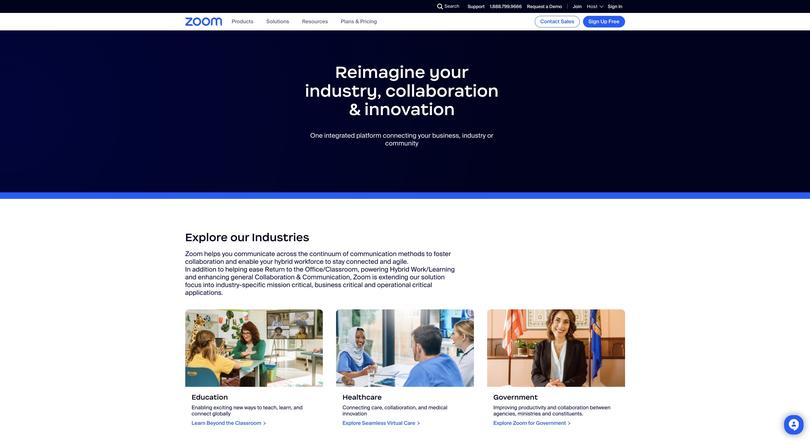 Task type: describe. For each thing, give the bounding box(es) containing it.
communication
[[350, 250, 397, 258]]

explore inside government improving productivity and collaboration between agencies, ministries and constituents. explore zoom for government
[[493, 420, 512, 427]]

demo
[[549, 3, 562, 9]]

government improving productivity and collaboration between agencies, ministries and constituents. explore zoom for government
[[493, 393, 611, 427]]

solutions button
[[266, 18, 289, 25]]

0 horizontal spatial explore
[[185, 230, 228, 244]]

innovation inside reimagine your industry, collaboration & innovation
[[364, 99, 455, 120]]

industries
[[252, 230, 309, 244]]

hybrid
[[390, 265, 409, 274]]

enhancing
[[198, 273, 229, 281]]

zoom logo image
[[185, 18, 222, 26]]

agile.
[[393, 257, 408, 266]]

work/learning
[[411, 265, 455, 274]]

medical
[[428, 404, 447, 411]]

classroom
[[235, 420, 261, 427]]

return
[[265, 265, 285, 274]]

2 critical from the left
[[412, 281, 432, 289]]

plans
[[341, 18, 354, 25]]

beyond
[[207, 420, 225, 427]]

connect
[[192, 410, 211, 417]]

business
[[315, 281, 341, 289]]

sign for sign in
[[608, 3, 617, 9]]

a
[[546, 3, 548, 9]]

of
[[343, 250, 349, 258]]

enable
[[238, 257, 259, 266]]

communicate
[[234, 250, 275, 258]]

platform
[[356, 131, 381, 140]]

education enabling exciting new ways to teach, learn, and connect globally learn beyond the classroom
[[192, 393, 303, 427]]

helping
[[225, 265, 247, 274]]

and down powering on the bottom left of the page
[[364, 281, 376, 289]]

industry-
[[216, 281, 242, 289]]

zoom inside government improving productivity and collaboration between agencies, ministries and constituents. explore zoom for government
[[513, 420, 527, 427]]

& inside zoom helps you communicate across the continuum of communication methods to foster collaboration and enable your hybrid workforce to stay connected and agile. in addition to helping ease return to the office/classroom, powering hybrid work/learning and enhancing general collaboration & communication, zoom is extending our solution focus into industry-specific mission critical, business critical and operational critical applications.
[[296, 273, 301, 281]]

1 horizontal spatial in
[[618, 3, 622, 9]]

1 critical from the left
[[343, 281, 363, 289]]

pricing
[[360, 18, 377, 25]]

collaboration,
[[385, 404, 417, 411]]

continuum
[[309, 250, 341, 258]]

seamless
[[362, 420, 386, 427]]

focus
[[185, 281, 202, 289]]

office/classroom,
[[305, 265, 359, 274]]

and left into
[[185, 273, 196, 281]]

our inside zoom helps you communicate across the continuum of communication methods to foster collaboration and enable your hybrid workforce to stay connected and agile. in addition to helping ease return to the office/classroom, powering hybrid work/learning and enhancing general collaboration & communication, zoom is extending our solution focus into industry-specific mission critical, business critical and operational critical applications.
[[410, 273, 420, 281]]

products
[[232, 18, 253, 25]]

to right 'return' at the bottom of page
[[286, 265, 292, 274]]

reimagine
[[335, 61, 425, 82]]

sign for sign up free
[[588, 18, 599, 25]]

healthcare
[[343, 393, 382, 402]]

0 vertical spatial the
[[298, 250, 308, 258]]

join link
[[573, 3, 582, 9]]

across
[[277, 250, 297, 258]]

1 vertical spatial government
[[536, 420, 566, 427]]

extending
[[379, 273, 408, 281]]

& inside reimagine your industry, collaboration & innovation
[[349, 99, 360, 120]]

is
[[372, 273, 377, 281]]

and left the agile.
[[380, 257, 391, 266]]

teacher helping student in classroom image
[[185, 310, 323, 387]]

learn,
[[279, 404, 292, 411]]

support
[[468, 3, 485, 9]]

1.888.799.9666 link
[[490, 3, 522, 9]]

sign in link
[[608, 3, 622, 9]]

solution
[[421, 273, 445, 281]]

your inside zoom helps you communicate across the continuum of communication methods to foster collaboration and enable your hybrid workforce to stay connected and agile. in addition to helping ease return to the office/classroom, powering hybrid work/learning and enhancing general collaboration & communication, zoom is extending our solution focus into industry-specific mission critical, business critical and operational critical applications.
[[260, 257, 273, 266]]

sign in
[[608, 3, 622, 9]]

reimagine your industry, collaboration & innovation
[[305, 61, 499, 120]]

search
[[445, 3, 459, 9]]

request
[[527, 3, 545, 9]]

one integrated platform connecting your business, industry or community
[[310, 131, 493, 147]]

explore our industries
[[185, 230, 309, 244]]

sign up free link
[[583, 16, 625, 27]]

exciting
[[214, 404, 232, 411]]

learn
[[192, 420, 205, 427]]

specific
[[242, 281, 265, 289]]

and inside education enabling exciting new ways to teach, learn, and connect globally learn beyond the classroom
[[294, 404, 303, 411]]

helps
[[204, 250, 221, 258]]

communication,
[[302, 273, 352, 281]]

connecting
[[343, 404, 370, 411]]

and inside healthcare connecting care, collaboration, and medical innovation explore seamless virtual care
[[418, 404, 427, 411]]

ways
[[244, 404, 256, 411]]

ease
[[249, 265, 263, 274]]

reimagine your industry, collaboration & innovation main content
[[0, 30, 810, 441]]

host button
[[587, 4, 603, 9]]

products button
[[232, 18, 253, 25]]

connected
[[346, 257, 378, 266]]

or
[[487, 131, 493, 140]]

free
[[609, 18, 619, 25]]



Task type: locate. For each thing, give the bounding box(es) containing it.
critical down work/learning
[[412, 281, 432, 289]]

collaboration inside government improving productivity and collaboration between agencies, ministries and constituents. explore zoom for government
[[558, 404, 589, 411]]

in inside zoom helps you communicate across the continuum of communication methods to foster collaboration and enable your hybrid workforce to stay connected and agile. in addition to helping ease return to the office/classroom, powering hybrid work/learning and enhancing general collaboration & communication, zoom is extending our solution focus into industry-specific mission critical, business critical and operational critical applications.
[[185, 265, 191, 274]]

sign up free
[[608, 3, 617, 9]]

& down workforce
[[296, 273, 301, 281]]

explore down connecting
[[343, 420, 361, 427]]

1 vertical spatial our
[[410, 273, 420, 281]]

sales
[[561, 18, 574, 25]]

0 vertical spatial collaboration
[[385, 80, 499, 101]]

& up platform
[[349, 99, 360, 120]]

2 vertical spatial &
[[296, 273, 301, 281]]

0 vertical spatial in
[[618, 3, 622, 9]]

resources
[[302, 18, 328, 25]]

sign up free
[[588, 18, 619, 25]]

teach,
[[263, 404, 278, 411]]

to left stay
[[325, 257, 331, 266]]

your inside one integrated platform connecting your business, industry or community
[[418, 131, 431, 140]]

integrated
[[324, 131, 355, 140]]

and right ministries
[[542, 410, 551, 417]]

and left medical
[[418, 404, 427, 411]]

contact sales link
[[535, 16, 580, 27]]

resources button
[[302, 18, 328, 25]]

hybrid
[[274, 257, 293, 266]]

innovation inside healthcare connecting care, collaboration, and medical innovation explore seamless virtual care
[[343, 410, 367, 417]]

and right learn,
[[294, 404, 303, 411]]

to inside education enabling exciting new ways to teach, learn, and connect globally learn beyond the classroom
[[257, 404, 262, 411]]

the right the across
[[298, 250, 308, 258]]

industry,
[[305, 80, 381, 101]]

1 horizontal spatial explore
[[343, 420, 361, 427]]

& right plans
[[355, 18, 359, 25]]

methods
[[398, 250, 425, 258]]

into
[[203, 281, 214, 289]]

business,
[[432, 131, 461, 140]]

zoom left helps
[[185, 250, 203, 258]]

our right hybrid
[[410, 273, 420, 281]]

2 horizontal spatial zoom
[[513, 420, 527, 427]]

mission
[[267, 281, 290, 289]]

to left foster
[[426, 250, 432, 258]]

0 vertical spatial sign
[[608, 3, 617, 9]]

2 vertical spatial zoom
[[513, 420, 527, 427]]

government up improving
[[493, 393, 538, 402]]

critical
[[343, 281, 363, 289], [412, 281, 432, 289]]

1 vertical spatial sign
[[588, 18, 599, 25]]

collaboration inside zoom helps you communicate across the continuum of communication methods to foster collaboration and enable your hybrid workforce to stay connected and agile. in addition to helping ease return to the office/classroom, powering hybrid work/learning and enhancing general collaboration & communication, zoom is extending our solution focus into industry-specific mission critical, business critical and operational critical applications.
[[185, 257, 224, 266]]

zoom left for
[[513, 420, 527, 427]]

productivity
[[518, 404, 546, 411]]

for
[[528, 420, 535, 427]]

2 horizontal spatial explore
[[493, 420, 512, 427]]

1.888.799.9666
[[490, 3, 522, 9]]

0 horizontal spatial zoom
[[185, 250, 203, 258]]

addition
[[192, 265, 216, 274]]

2 vertical spatial collaboration
[[558, 404, 589, 411]]

0 horizontal spatial collaboration
[[185, 257, 224, 266]]

one
[[310, 131, 323, 140]]

care
[[404, 420, 415, 427]]

collaboration
[[255, 273, 295, 281]]

1 horizontal spatial our
[[410, 273, 420, 281]]

support link
[[468, 3, 485, 9]]

the inside education enabling exciting new ways to teach, learn, and connect globally learn beyond the classroom
[[226, 420, 234, 427]]

government official image
[[487, 310, 625, 387]]

globally
[[212, 410, 231, 417]]

applications.
[[185, 289, 223, 297]]

innovation down 'healthcare' on the left of the page
[[343, 410, 367, 417]]

request a demo
[[527, 3, 562, 9]]

0 vertical spatial government
[[493, 393, 538, 402]]

government
[[493, 393, 538, 402], [536, 420, 566, 427]]

our
[[230, 230, 249, 244], [410, 273, 420, 281]]

stay
[[333, 257, 345, 266]]

0 vertical spatial zoom
[[185, 250, 203, 258]]

ministries
[[518, 410, 541, 417]]

in left addition on the bottom left of page
[[185, 265, 191, 274]]

education
[[192, 393, 228, 402]]

0 vertical spatial your
[[429, 61, 469, 82]]

the up critical,
[[294, 265, 303, 274]]

improving
[[493, 404, 517, 411]]

in up free
[[618, 3, 622, 9]]

in
[[618, 3, 622, 9], [185, 265, 191, 274]]

to left helping at the bottom left of page
[[218, 265, 224, 274]]

our up "you"
[[230, 230, 249, 244]]

1 horizontal spatial critical
[[412, 281, 432, 289]]

0 vertical spatial innovation
[[364, 99, 455, 120]]

explore down agencies,
[[493, 420, 512, 427]]

you
[[222, 250, 233, 258]]

and right productivity
[[547, 404, 556, 411]]

foster
[[434, 250, 451, 258]]

care,
[[372, 404, 383, 411]]

your
[[429, 61, 469, 82], [418, 131, 431, 140], [260, 257, 273, 266]]

innovation up connecting
[[364, 99, 455, 120]]

contact sales
[[540, 18, 574, 25]]

contact
[[540, 18, 560, 25]]

healthcare connecting care, collaboration, and medical innovation explore seamless virtual care
[[343, 393, 447, 427]]

critical left "is"
[[343, 281, 363, 289]]

to right ways
[[257, 404, 262, 411]]

sign inside sign up free link
[[588, 18, 599, 25]]

explore inside healthcare connecting care, collaboration, and medical innovation explore seamless virtual care
[[343, 420, 361, 427]]

innovation
[[364, 99, 455, 120], [343, 410, 367, 417]]

2 vertical spatial your
[[260, 257, 273, 266]]

1 vertical spatial innovation
[[343, 410, 367, 417]]

and
[[226, 257, 237, 266], [380, 257, 391, 266], [185, 273, 196, 281], [364, 281, 376, 289], [294, 404, 303, 411], [418, 404, 427, 411], [547, 404, 556, 411], [542, 410, 551, 417]]

0 vertical spatial &
[[355, 18, 359, 25]]

enabling
[[192, 404, 212, 411]]

2 horizontal spatial collaboration
[[558, 404, 589, 411]]

operational
[[377, 281, 411, 289]]

1 vertical spatial the
[[294, 265, 303, 274]]

critical,
[[292, 281, 313, 289]]

0 horizontal spatial critical
[[343, 281, 363, 289]]

new
[[233, 404, 243, 411]]

community
[[385, 139, 418, 147]]

0 horizontal spatial sign
[[588, 18, 599, 25]]

general
[[231, 273, 253, 281]]

0 horizontal spatial our
[[230, 230, 249, 244]]

between
[[590, 404, 611, 411]]

doctors in conference room image
[[336, 310, 474, 387]]

&
[[355, 18, 359, 25], [349, 99, 360, 120], [296, 273, 301, 281]]

1 vertical spatial your
[[418, 131, 431, 140]]

1 vertical spatial zoom
[[353, 273, 371, 281]]

1 vertical spatial collaboration
[[185, 257, 224, 266]]

industry
[[462, 131, 486, 140]]

solutions
[[266, 18, 289, 25]]

0 horizontal spatial in
[[185, 265, 191, 274]]

and left enable
[[226, 257, 237, 266]]

the down globally
[[226, 420, 234, 427]]

1 vertical spatial &
[[349, 99, 360, 120]]

request a demo link
[[527, 3, 562, 9]]

0 vertical spatial our
[[230, 230, 249, 244]]

None search field
[[413, 1, 439, 12]]

1 horizontal spatial zoom
[[353, 273, 371, 281]]

1 horizontal spatial collaboration
[[385, 80, 499, 101]]

2 vertical spatial the
[[226, 420, 234, 427]]

zoom helps you communicate across the continuum of communication methods to foster collaboration and enable your hybrid workforce to stay connected and agile. in addition to helping ease return to the office/classroom, powering hybrid work/learning and enhancing general collaboration & communication, zoom is extending our solution focus into industry-specific mission critical, business critical and operational critical applications.
[[185, 250, 455, 297]]

workforce
[[294, 257, 324, 266]]

explore up helps
[[185, 230, 228, 244]]

1 horizontal spatial sign
[[608, 3, 617, 9]]

your inside reimagine your industry, collaboration & innovation
[[429, 61, 469, 82]]

plans & pricing link
[[341, 18, 377, 25]]

the
[[298, 250, 308, 258], [294, 265, 303, 274], [226, 420, 234, 427]]

sign left up
[[588, 18, 599, 25]]

search image
[[437, 4, 443, 9], [437, 4, 443, 9]]

government down constituents. at the right bottom of the page
[[536, 420, 566, 427]]

explore
[[185, 230, 228, 244], [343, 420, 361, 427], [493, 420, 512, 427]]

join
[[573, 3, 582, 9]]

zoom left "is"
[[353, 273, 371, 281]]

constituents.
[[552, 410, 583, 417]]

collaboration inside reimagine your industry, collaboration & innovation
[[385, 80, 499, 101]]

agencies,
[[493, 410, 516, 417]]

1 vertical spatial in
[[185, 265, 191, 274]]



Task type: vqa. For each thing, say whether or not it's contained in the screenshot.
control,
no



